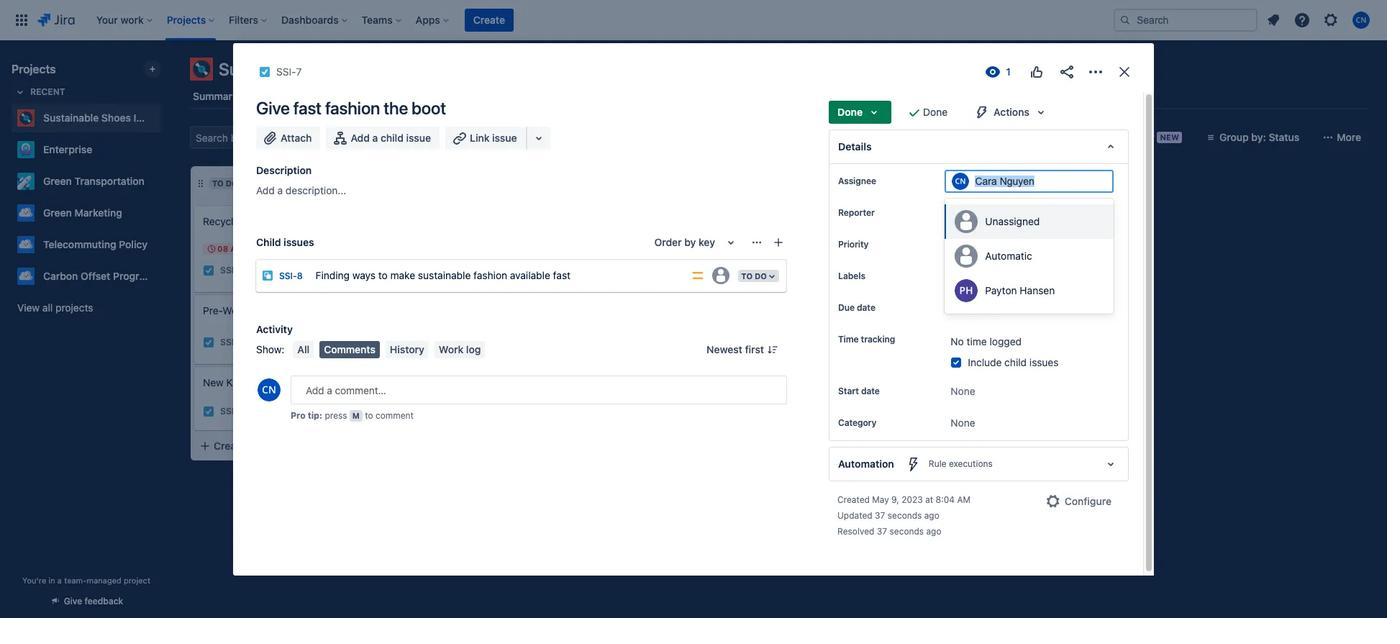 Task type: locate. For each thing, give the bounding box(es) containing it.
green for green transportation
[[43, 175, 72, 187]]

available
[[510, 269, 550, 281]]

tariq douglas image
[[357, 126, 380, 149]]

child down logged
[[1005, 356, 1027, 369]]

0 vertical spatial to
[[378, 269, 388, 281]]

issues right child
[[284, 236, 314, 248]]

issues right include
[[1030, 356, 1059, 369]]

0 horizontal spatial fashion
[[325, 98, 380, 118]]

ssi- for 5
[[220, 265, 238, 276]]

task image
[[203, 265, 214, 276]]

1 vertical spatial jul
[[951, 302, 964, 314]]

0 vertical spatial a
[[372, 132, 378, 144]]

1 none from the top
[[951, 270, 976, 282]]

1 horizontal spatial create
[[473, 14, 505, 26]]

1 horizontal spatial jul
[[951, 302, 964, 314]]

done up details element
[[923, 106, 948, 118]]

sustainable up enterprise
[[43, 112, 99, 124]]

0 horizontal spatial medium image
[[338, 337, 350, 348]]

resolved
[[838, 526, 875, 537]]

0 vertical spatial green
[[43, 175, 72, 187]]

add down give fast fashion the boot in the left of the page
[[351, 132, 370, 144]]

actions
[[994, 106, 1030, 118]]

green inside green marketing "link"
[[43, 207, 72, 219]]

done image
[[906, 104, 923, 121]]

0 vertical spatial create button
[[465, 9, 514, 32]]

sustainable shoes initiative up list
[[219, 59, 429, 79]]

1 vertical spatial 0
[[426, 336, 432, 348]]

1 horizontal spatial /
[[635, 290, 638, 302]]

details element
[[829, 130, 1129, 164]]

0 vertical spatial child
[[381, 132, 404, 144]]

2 horizontal spatial a
[[372, 132, 378, 144]]

1 vertical spatial to
[[741, 271, 753, 281]]

telecommuting policy
[[43, 238, 148, 250]]

a right the in
[[57, 576, 62, 585]]

0 horizontal spatial jul
[[636, 244, 652, 253]]

category
[[838, 418, 877, 428]]

give for give fast fashion the boot
[[256, 98, 290, 118]]

0 horizontal spatial issues
[[284, 236, 314, 248]]

menu bar containing all
[[290, 341, 488, 358]]

ago
[[925, 510, 940, 521], [927, 526, 942, 537]]

1 vertical spatial 2023
[[902, 495, 923, 505]]

1
[[638, 290, 643, 302]]

finding ways to make sustainable fashion available fast link
[[310, 261, 685, 290]]

0 vertical spatial give
[[256, 98, 290, 118]]

give
[[256, 98, 290, 118], [64, 596, 82, 607]]

Search board text field
[[191, 127, 301, 148]]

/ down 05 jul
[[635, 290, 638, 302]]

2 vertical spatial a
[[57, 576, 62, 585]]

summary
[[193, 90, 238, 102]]

projects
[[12, 63, 56, 76]]

1 horizontal spatial 2023
[[982, 302, 1006, 314]]

give down team-
[[64, 596, 82, 607]]

sustainable up board
[[219, 59, 309, 79]]

recycled
[[203, 215, 245, 227]]

0 horizontal spatial give
[[64, 596, 82, 607]]

primary element
[[9, 0, 1114, 40]]

1 vertical spatial /
[[432, 336, 435, 348]]

medium image right all
[[338, 337, 350, 348]]

0 vertical spatial issues
[[284, 236, 314, 248]]

a for child
[[372, 132, 378, 144]]

0 horizontal spatial medium image
[[338, 265, 350, 276]]

automatic image
[[955, 245, 978, 268]]

5
[[238, 265, 244, 276]]

a left add people image
[[372, 132, 378, 144]]

vote options: no one has voted for this issue yet. image
[[1028, 63, 1046, 81]]

0 vertical spatial 2023
[[982, 302, 1006, 314]]

add a description...
[[256, 184, 346, 196]]

to down issue actions icon
[[741, 271, 753, 281]]

0 vertical spatial fashion
[[325, 98, 380, 118]]

view
[[17, 302, 40, 314]]

1 vertical spatial to do
[[741, 271, 767, 281]]

description
[[256, 164, 312, 176]]

none down automatic "icon" at the top right of page
[[951, 270, 976, 282]]

1 vertical spatial medium image
[[358, 406, 370, 417]]

0 vertical spatial medium image
[[338, 337, 350, 348]]

1 vertical spatial to
[[365, 410, 373, 421]]

give inside button
[[64, 596, 82, 607]]

1 horizontal spatial child
[[1005, 356, 1027, 369]]

0 vertical spatial 0
[[629, 290, 635, 302]]

recent
[[30, 86, 65, 97]]

configure
[[1065, 495, 1112, 508]]

ssi-5
[[220, 265, 244, 276]]

0 vertical spatial jul
[[636, 244, 652, 253]]

ssi- inside ssi-5 link
[[220, 265, 238, 276]]

0 vertical spatial fast
[[293, 98, 322, 118]]

date for start date
[[861, 386, 880, 397]]

work log
[[439, 343, 481, 356]]

/ for 2
[[432, 336, 435, 348]]

do inside dropdown button
[[755, 271, 767, 281]]

ssi- left copy link to issue icon on the left top of page
[[276, 65, 296, 78]]

green for green marketing
[[43, 207, 72, 219]]

1 vertical spatial fashion
[[474, 269, 507, 281]]

0 vertical spatial create
[[473, 14, 505, 26]]

ssi- inside ssi-7 link
[[276, 65, 296, 78]]

ssi- right issue type: sub-task icon
[[279, 271, 297, 281]]

1 horizontal spatial medium image
[[744, 265, 756, 276]]

program
[[113, 270, 154, 282]]

child
[[381, 132, 404, 144], [1005, 356, 1027, 369]]

aug right the 08
[[230, 244, 248, 253]]

none for labels
[[951, 270, 976, 282]]

key
[[699, 236, 715, 248]]

1 horizontal spatial initiative
[[364, 59, 429, 79]]

1 vertical spatial task image
[[203, 337, 214, 348]]

aug for 08 aug
[[230, 244, 248, 253]]

0 horizontal spatial done
[[838, 106, 863, 118]]

issue right add people image
[[406, 132, 431, 144]]

to do
[[212, 178, 238, 188], [741, 271, 767, 281]]

1 vertical spatial shoes
[[101, 112, 131, 124]]

0 horizontal spatial create button
[[191, 433, 385, 459]]

2023 inside created may 9, 2023 at 8:04 am updated 37 seconds ago resolved 37 seconds ago
[[902, 495, 923, 505]]

to
[[378, 269, 388, 281], [365, 410, 373, 421]]

3 none from the top
[[951, 417, 976, 429]]

updated
[[838, 510, 873, 521]]

work log button
[[435, 341, 485, 358]]

do down issue actions icon
[[755, 271, 767, 281]]

add a child issue
[[351, 132, 431, 144]]

15 august 2023 image
[[409, 289, 420, 301]]

1 vertical spatial sustainable
[[43, 112, 99, 124]]

1 horizontal spatial give
[[256, 98, 290, 118]]

1 vertical spatial ago
[[927, 526, 942, 537]]

ssi- down kicks
[[220, 406, 238, 417]]

1 horizontal spatial 0
[[629, 290, 635, 302]]

issues
[[284, 236, 314, 248], [1030, 356, 1059, 369]]

configure link
[[1036, 490, 1120, 513]]

carbon
[[43, 270, 78, 282]]

05
[[623, 244, 634, 253]]

menu bar
[[290, 341, 488, 358]]

green down enterprise
[[43, 175, 72, 187]]

9,
[[892, 495, 899, 505]]

task image left ssi-9 link
[[203, 406, 214, 417]]

payton hansen image
[[955, 279, 978, 302]]

tab list
[[181, 83, 1379, 109]]

0 vertical spatial initiative
[[364, 59, 429, 79]]

fast
[[293, 98, 322, 118], [553, 269, 571, 281]]

0 horizontal spatial issue
[[406, 132, 431, 144]]

ssi-
[[276, 65, 296, 78], [220, 265, 238, 276], [279, 271, 297, 281], [220, 337, 238, 348], [220, 406, 238, 417]]

0 horizontal spatial add
[[256, 184, 275, 196]]

2 vertical spatial task image
[[203, 406, 214, 417]]

issue right link
[[492, 132, 517, 144]]

fast up attach
[[293, 98, 322, 118]]

a inside button
[[372, 132, 378, 144]]

1 vertical spatial create
[[214, 440, 246, 452]]

none for category
[[951, 417, 976, 429]]

1 vertical spatial initiative
[[134, 112, 174, 124]]

none down include
[[951, 385, 976, 398]]

pro
[[291, 410, 306, 421]]

medium image
[[338, 337, 350, 348], [358, 406, 370, 417]]

projects
[[55, 302, 93, 314]]

add inside add a child issue button
[[351, 132, 370, 144]]

0 vertical spatial none
[[951, 270, 976, 282]]

0 horizontal spatial shoes
[[101, 112, 131, 124]]

0 horizontal spatial to
[[212, 178, 224, 188]]

0 horizontal spatial to do
[[212, 178, 238, 188]]

0 horizontal spatial do
[[226, 178, 238, 188]]

2 none from the top
[[951, 385, 976, 398]]

do up recycled soles
[[226, 178, 238, 188]]

sustainable shoes initiative link
[[12, 104, 174, 132]]

close image
[[1116, 63, 1133, 81]]

issue actions image
[[751, 237, 763, 248]]

green inside 'green transportation' link
[[43, 175, 72, 187]]

ssi- right task image
[[220, 265, 238, 276]]

green transportation
[[43, 175, 145, 187]]

cara nguyen image
[[338, 126, 361, 149], [760, 262, 777, 279], [557, 308, 574, 325], [354, 334, 371, 351]]

2023 right 9,
[[902, 495, 923, 505]]

0 for 0 / 1
[[629, 290, 635, 302]]

all
[[42, 302, 53, 314]]

0 vertical spatial add
[[351, 132, 370, 144]]

0 vertical spatial /
[[635, 290, 638, 302]]

/ for 1
[[635, 290, 638, 302]]

child
[[256, 236, 281, 248]]

tab list containing board
[[181, 83, 1379, 109]]

0 horizontal spatial sustainable shoes initiative
[[43, 112, 174, 124]]

jul left 17,
[[951, 302, 964, 314]]

/ left the 'work'
[[432, 336, 435, 348]]

37 down "may"
[[875, 510, 885, 521]]

a down description
[[277, 184, 283, 196]]

created
[[838, 495, 870, 505]]

green
[[43, 175, 72, 187], [43, 207, 72, 219]]

shoes right copy link to issue icon on the left top of page
[[312, 59, 360, 79]]

create child image
[[773, 237, 784, 248]]

2 medium image from the left
[[744, 265, 756, 276]]

fashion left 'available'
[[474, 269, 507, 281]]

1 medium image from the left
[[338, 265, 350, 276]]

a for description...
[[277, 184, 283, 196]]

0 vertical spatial date
[[857, 302, 876, 313]]

0 horizontal spatial initiative
[[134, 112, 174, 124]]

policy
[[119, 238, 148, 250]]

ssi- for 6
[[220, 337, 238, 348]]

1 vertical spatial date
[[861, 386, 880, 397]]

show:
[[256, 343, 285, 356]]

new
[[203, 376, 224, 389]]

2023 down payton on the top right
[[982, 302, 1006, 314]]

1 horizontal spatial aug
[[432, 290, 450, 299]]

calendar link
[[333, 83, 381, 109]]

done image
[[727, 265, 738, 276], [727, 265, 738, 276]]

0 horizontal spatial create
[[214, 440, 246, 452]]

fast right 'available'
[[553, 269, 571, 281]]

sustainable shoes initiative up the enterprise link
[[43, 112, 174, 124]]

unassigned
[[985, 215, 1040, 228]]

1 horizontal spatial create button
[[465, 9, 514, 32]]

by
[[685, 236, 696, 248]]

jul right 05 at the left of page
[[636, 244, 652, 253]]

fashion
[[325, 98, 380, 118], [474, 269, 507, 281]]

1 horizontal spatial issue
[[492, 132, 517, 144]]

description...
[[286, 184, 346, 196]]

fashion up tariq douglas icon
[[325, 98, 380, 118]]

1 horizontal spatial do
[[755, 271, 767, 281]]

give for give feedback
[[64, 596, 82, 607]]

done inside "dropdown button"
[[838, 106, 863, 118]]

2 green from the top
[[43, 207, 72, 219]]

Add a comment… field
[[291, 376, 787, 404]]

medium image left tariq douglas image
[[338, 265, 350, 276]]

date right start
[[861, 386, 880, 397]]

1 vertical spatial give
[[64, 596, 82, 607]]

to right m at the left bottom
[[365, 410, 373, 421]]

1 vertical spatial a
[[277, 184, 283, 196]]

0 / 1
[[629, 290, 643, 302]]

1 horizontal spatial fast
[[553, 269, 571, 281]]

child right tariq douglas icon
[[381, 132, 404, 144]]

1 horizontal spatial fashion
[[474, 269, 507, 281]]

link web pages and more image
[[530, 130, 547, 147]]

green up telecommuting
[[43, 207, 72, 219]]

team-
[[64, 576, 87, 585]]

issue
[[406, 132, 431, 144], [492, 132, 517, 144]]

/
[[635, 290, 638, 302], [432, 336, 435, 348]]

create button
[[465, 9, 514, 32], [191, 433, 385, 459]]

reporter
[[838, 207, 875, 218]]

None text field
[[975, 176, 1037, 187]]

to do down issue actions icon
[[741, 271, 767, 281]]

time
[[967, 335, 987, 348]]

0 left 2
[[426, 336, 432, 348]]

1 green from the top
[[43, 175, 72, 187]]

none
[[951, 270, 976, 282], [951, 385, 976, 398], [951, 417, 976, 429]]

actions image
[[1087, 63, 1105, 81]]

due
[[838, 302, 855, 313]]

1 done from the left
[[838, 106, 863, 118]]

jira image
[[37, 12, 75, 29], [37, 12, 75, 29]]

timeline link
[[393, 83, 439, 109]]

no
[[951, 335, 964, 348]]

work
[[439, 343, 464, 356]]

1 horizontal spatial sustainable shoes initiative
[[219, 59, 429, 79]]

date right due
[[857, 302, 876, 313]]

0 vertical spatial sustainable
[[219, 59, 309, 79]]

0 horizontal spatial 2023
[[902, 495, 923, 505]]

15 aug
[[420, 290, 450, 299]]

0 left 1
[[629, 290, 635, 302]]

ssi- for 8
[[279, 271, 297, 281]]

enterprise link
[[12, 135, 155, 164]]

task image
[[259, 66, 271, 78], [203, 337, 214, 348], [203, 406, 214, 417]]

1 vertical spatial create button
[[191, 433, 385, 459]]

give up attach button
[[256, 98, 290, 118]]

08 august 2023 image
[[206, 243, 217, 255]]

add
[[351, 132, 370, 144], [256, 184, 275, 196]]

ssi- down the worn
[[220, 337, 238, 348]]

jul
[[636, 244, 652, 253], [951, 302, 964, 314]]

feedback
[[85, 596, 123, 607]]

m
[[352, 411, 360, 420]]

2 issue from the left
[[492, 132, 517, 144]]

to up the recycled
[[212, 178, 224, 188]]

1 vertical spatial none
[[951, 385, 976, 398]]

1 vertical spatial aug
[[432, 290, 450, 299]]

medium image down issue actions icon
[[744, 265, 756, 276]]

1 vertical spatial do
[[755, 271, 767, 281]]

newest first
[[707, 343, 764, 356]]

start date
[[838, 386, 880, 397]]

0 for 0 / 2
[[426, 336, 432, 348]]

ssi- inside ssi-6 link
[[220, 337, 238, 348]]

newest first button
[[698, 341, 787, 358]]

ssi- for 9
[[220, 406, 238, 417]]

0 horizontal spatial fast
[[293, 98, 322, 118]]

shoes up the enterprise link
[[101, 112, 131, 124]]

to right ways
[[378, 269, 388, 281]]

add for add a child issue
[[351, 132, 370, 144]]

1 vertical spatial sustainable shoes initiative
[[43, 112, 174, 124]]

0 vertical spatial aug
[[230, 244, 248, 253]]

none up rule executions
[[951, 417, 976, 429]]

1 issue from the left
[[406, 132, 431, 144]]

done up details
[[838, 106, 863, 118]]

may
[[872, 495, 889, 505]]

37 right resolved
[[877, 526, 887, 537]]

task image left ssi-6 link
[[203, 337, 214, 348]]

medium image
[[338, 265, 350, 276], [744, 265, 756, 276]]

assignee pin to top. only you can see pinned fields. image
[[879, 176, 891, 187]]

carbon offset program link
[[12, 262, 155, 291]]

board link
[[253, 83, 287, 109]]

aug right 15
[[432, 290, 450, 299]]

give inside dialog
[[256, 98, 290, 118]]

ssi- inside ssi-9 link
[[220, 406, 238, 417]]

05 jul
[[623, 244, 652, 253]]

link
[[470, 132, 490, 144]]

1 horizontal spatial to
[[378, 269, 388, 281]]

1 horizontal spatial medium image
[[358, 406, 370, 417]]

add down description
[[256, 184, 275, 196]]

task image left ssi-7 link at the top left of the page
[[259, 66, 271, 78]]

medium image right press
[[358, 406, 370, 417]]

to do up the recycled
[[212, 178, 238, 188]]

ssi-7
[[276, 65, 302, 78]]

executions
[[949, 459, 993, 469]]

automation element
[[829, 447, 1129, 482]]

0 horizontal spatial 0
[[426, 336, 432, 348]]

0 horizontal spatial child
[[381, 132, 404, 144]]

1 vertical spatial child
[[1005, 356, 1027, 369]]



Task type: vqa. For each thing, say whether or not it's contained in the screenshot.
4,
no



Task type: describe. For each thing, give the bounding box(es) containing it.
add for add a description...
[[256, 184, 275, 196]]

order by key
[[655, 236, 715, 248]]

pre-worn pumps
[[203, 304, 282, 317]]

timeline
[[396, 90, 436, 102]]

profile image of cara nguyen image
[[258, 379, 281, 402]]

9
[[238, 406, 244, 417]]

copy link to issue image
[[299, 65, 310, 77]]

priority: medium image
[[691, 268, 705, 283]]

give feedback button
[[41, 589, 132, 613]]

newest
[[707, 343, 743, 356]]

ssi-7 link
[[276, 63, 302, 81]]

link issue button
[[445, 127, 527, 150]]

search image
[[1120, 14, 1131, 26]]

include
[[968, 356, 1002, 369]]

child inside button
[[381, 132, 404, 144]]

share image
[[1059, 63, 1076, 81]]

7
[[296, 65, 302, 78]]

all button
[[293, 341, 314, 358]]

at
[[926, 495, 933, 505]]

payton
[[985, 284, 1017, 297]]

history
[[390, 343, 425, 356]]

create inside "primary" element
[[473, 14, 505, 26]]

project
[[124, 576, 150, 585]]

08
[[217, 244, 228, 253]]

task image for new kicks kickoff
[[203, 406, 214, 417]]

0 vertical spatial sustainable shoes initiative
[[219, 59, 429, 79]]

1 horizontal spatial issues
[[1030, 356, 1059, 369]]

comments
[[324, 343, 376, 356]]

activity
[[256, 323, 293, 335]]

tip:
[[308, 410, 322, 421]]

0 / 2
[[426, 336, 441, 348]]

0 vertical spatial 37
[[875, 510, 885, 521]]

ssi-9
[[220, 406, 244, 417]]

add people image
[[389, 129, 406, 146]]

green transportation link
[[12, 167, 155, 196]]

sustainable
[[418, 269, 471, 281]]

automatic
[[985, 250, 1033, 262]]

issue inside add a child issue button
[[406, 132, 431, 144]]

kickoff
[[254, 376, 286, 389]]

15 august 2023 image
[[409, 289, 420, 301]]

8:04
[[936, 495, 955, 505]]

aug for 15 aug
[[432, 290, 450, 299]]

in
[[49, 576, 55, 585]]

created may 9, 2023 at 8:04 am updated 37 seconds ago resolved 37 seconds ago
[[838, 495, 971, 537]]

0 horizontal spatial sustainable
[[43, 112, 99, 124]]

date for due date
[[857, 302, 876, 313]]

priority
[[838, 239, 869, 250]]

add a child issue button
[[326, 127, 440, 150]]

task image for pre-worn pumps
[[203, 337, 214, 348]]

make
[[390, 269, 415, 281]]

history button
[[386, 341, 429, 358]]

none for start date
[[951, 385, 976, 398]]

log
[[466, 343, 481, 356]]

time tracking
[[838, 334, 895, 345]]

1 horizontal spatial sustainable
[[219, 59, 309, 79]]

labels pin to top. only you can see pinned fields. image
[[869, 271, 880, 282]]

to inside dropdown button
[[741, 271, 753, 281]]

reporter pin to top. only you can see pinned fields. image
[[878, 207, 889, 219]]

order
[[655, 236, 682, 248]]

soles
[[248, 215, 273, 227]]

rule executions
[[929, 459, 993, 469]]

no time logged
[[951, 335, 1022, 348]]

1 vertical spatial 37
[[877, 526, 887, 537]]

1 horizontal spatial shoes
[[312, 59, 360, 79]]

automation
[[838, 458, 894, 470]]

actions button
[[965, 101, 1059, 124]]

give fast fashion the boot
[[256, 98, 446, 118]]

0 vertical spatial seconds
[[888, 510, 922, 521]]

rule
[[929, 459, 947, 469]]

comment
[[376, 410, 414, 421]]

due date
[[838, 302, 876, 313]]

start
[[838, 386, 859, 397]]

2 done from the left
[[923, 106, 948, 118]]

tracking
[[861, 334, 895, 345]]

managed
[[87, 576, 121, 585]]

finding ways to make sustainable fashion available fast
[[316, 269, 571, 281]]

Search field
[[1114, 9, 1258, 32]]

view all projects link
[[12, 295, 161, 321]]

calendar
[[335, 90, 378, 102]]

menu bar inside the give fast fashion the boot dialog
[[290, 341, 488, 358]]

all
[[298, 343, 310, 356]]

you're in a team-managed project
[[22, 576, 150, 585]]

0 horizontal spatial a
[[57, 576, 62, 585]]

payton hansen
[[985, 284, 1055, 297]]

issue type: sub-task image
[[262, 270, 273, 281]]

you're
[[22, 576, 46, 585]]

list
[[301, 90, 318, 102]]

green marketing link
[[12, 199, 155, 227]]

to do button
[[737, 268, 781, 283]]

ssi- for 7
[[276, 65, 296, 78]]

none text field inside the give fast fashion the boot dialog
[[975, 176, 1037, 187]]

link issue
[[470, 132, 517, 144]]

to do inside dropdown button
[[741, 271, 767, 281]]

telecommuting
[[43, 238, 116, 250]]

1 vertical spatial seconds
[[890, 526, 924, 537]]

1 vertical spatial fast
[[553, 269, 571, 281]]

sustainable shoes initiative inside sustainable shoes initiative link
[[43, 112, 174, 124]]

0 horizontal spatial to
[[365, 410, 373, 421]]

hansen
[[1020, 284, 1055, 297]]

attach button
[[256, 127, 321, 150]]

pre-
[[203, 304, 223, 317]]

create button inside "primary" element
[[465, 9, 514, 32]]

logged
[[990, 335, 1022, 348]]

done button
[[829, 101, 892, 124]]

collapse recent projects image
[[12, 83, 29, 101]]

carbon offset program
[[43, 270, 154, 282]]

8
[[297, 271, 303, 281]]

0 vertical spatial to do
[[212, 178, 238, 188]]

pumps
[[250, 304, 282, 317]]

0 vertical spatial ago
[[925, 510, 940, 521]]

jul 17, 2023
[[951, 302, 1006, 314]]

08 august 2023 image
[[206, 243, 217, 255]]

0 vertical spatial do
[[226, 178, 238, 188]]

ssi-9 link
[[220, 405, 244, 418]]

jul inside the give fast fashion the boot dialog
[[951, 302, 964, 314]]

0 vertical spatial task image
[[259, 66, 271, 78]]

boot
[[412, 98, 446, 118]]

ssi-8 link
[[279, 271, 303, 281]]

2
[[435, 336, 441, 348]]

tariq douglas image
[[354, 262, 371, 279]]

time tracking pin to top. only you can see pinned fields. image
[[898, 334, 910, 345]]

give feedback
[[64, 596, 123, 607]]

issue inside link issue button
[[492, 132, 517, 144]]

green marketing
[[43, 207, 122, 219]]

labels
[[838, 271, 866, 281]]

newest first image
[[767, 344, 779, 356]]

ssi-5 link
[[220, 264, 244, 277]]

ssi-6
[[220, 337, 244, 348]]

assignee
[[838, 176, 876, 186]]

create banner
[[0, 0, 1387, 40]]

unassigned image
[[955, 210, 978, 233]]

give fast fashion the boot dialog
[[233, 43, 1154, 578]]

15
[[420, 290, 430, 299]]



